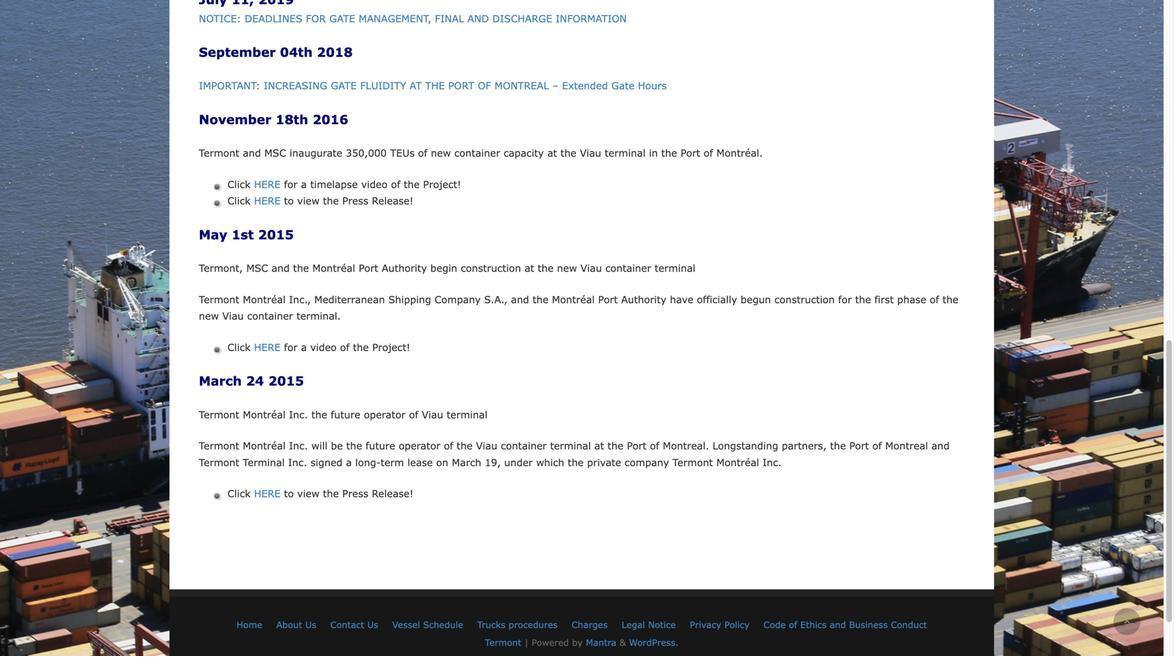 Task type: locate. For each thing, give the bounding box(es) containing it.
montreal
[[495, 80, 549, 92]]

350,000
[[346, 147, 387, 159]]

project!
[[423, 178, 461, 190], [372, 342, 410, 354]]

1 press from the top
[[342, 195, 368, 207]]

0 vertical spatial gate
[[329, 12, 355, 24]]

have
[[670, 294, 693, 306]]

0 horizontal spatial video
[[310, 342, 337, 354]]

0 vertical spatial 2015
[[258, 227, 294, 242]]

1 vertical spatial a
[[301, 342, 307, 354]]

of up company
[[650, 440, 659, 452]]

press
[[342, 195, 368, 207], [342, 488, 368, 500]]

notice: deadlines for gate management, final and discharge information link
[[199, 12, 627, 24]]

november 18th 2016
[[199, 112, 348, 127]]

1 vertical spatial for
[[838, 294, 852, 306]]

operator
[[364, 409, 406, 421], [399, 440, 440, 452]]

press down the long-
[[342, 488, 368, 500]]

1 release! from the top
[[372, 195, 413, 207]]

0 vertical spatial march
[[199, 374, 242, 389]]

teus
[[390, 147, 415, 159]]

0 vertical spatial release!
[[372, 195, 413, 207]]

term
[[381, 457, 404, 469]]

0 horizontal spatial us
[[305, 620, 316, 631]]

1 vertical spatial to
[[284, 488, 294, 500]]

and right ethics
[[830, 620, 846, 631]]

1 vertical spatial new
[[557, 262, 577, 274]]

charges
[[572, 620, 608, 631]]

montréal.
[[717, 147, 763, 159]]

mediterranean
[[314, 294, 385, 306]]

viau up termont montréal inc., mediterranean shipping company s.a., and the montréal port authority have officially begun construction for the first phase of the new viau container terminal.
[[581, 262, 602, 274]]

port up mediterranean
[[359, 262, 378, 274]]

termont for termont | powered by mantra & wordpress.
[[485, 638, 521, 649]]

which
[[536, 457, 564, 469]]

terminal up which
[[550, 440, 591, 452]]

here link
[[254, 178, 281, 190], [254, 195, 281, 207], [254, 342, 281, 354], [254, 488, 281, 500]]

contact us link
[[330, 620, 378, 631]]

view
[[297, 195, 320, 207], [297, 488, 320, 500]]

for for click here for a video of the project!
[[284, 342, 298, 354]]

legal notice
[[622, 620, 676, 631]]

1 vertical spatial construction
[[775, 294, 835, 306]]

privacy policy
[[690, 620, 750, 631]]

1 vertical spatial press
[[342, 488, 368, 500]]

new up termont montréal inc., mediterranean shipping company s.a., and the montréal port authority have officially begun construction for the first phase of the new viau container terminal.
[[557, 262, 577, 274]]

terminal up have
[[655, 262, 696, 274]]

2 vertical spatial at
[[594, 440, 604, 452]]

1 vertical spatial future
[[366, 440, 395, 452]]

operator up term
[[364, 409, 406, 421]]

to down terminal
[[284, 488, 294, 500]]

viau down termont, at the left top of page
[[222, 310, 244, 322]]

project! down termont and msc inaugurate 350,000 teus of new container capacity at the viau terminal in the port of montréal.
[[423, 178, 461, 190]]

1 horizontal spatial future
[[366, 440, 395, 452]]

0 horizontal spatial at
[[525, 262, 534, 274]]

notice:
[[199, 12, 241, 24]]

at inside termont montréal inc. will be the future operator of the viau container terminal at the port of montreal. longstanding partners, the port of montreal and termont terminal inc. signed a long-term lease on march 19, under which the private company termont montréal inc.
[[594, 440, 604, 452]]

future up be
[[331, 409, 360, 421]]

march 24 2015
[[199, 374, 304, 389]]

24
[[246, 374, 264, 389]]

2 horizontal spatial at
[[594, 440, 604, 452]]

the inside click here for a timelapse video of the project! click here to view the press release!
[[323, 195, 339, 207]]

0 vertical spatial future
[[331, 409, 360, 421]]

and up inc., on the left of the page
[[272, 262, 290, 274]]

the
[[425, 80, 445, 92]]

1 here link from the top
[[254, 178, 281, 190]]

at up termont montréal inc., mediterranean shipping company s.a., and the montréal port authority have officially begun construction for the first phase of the new viau container terminal.
[[525, 262, 534, 274]]

to up the may 1st 2015 at the left top of page
[[284, 195, 294, 207]]

1 vertical spatial 2015
[[268, 374, 304, 389]]

video down the terminal.
[[310, 342, 337, 354]]

0 horizontal spatial new
[[199, 310, 219, 322]]

2 vertical spatial a
[[346, 457, 352, 469]]

new down termont, at the left top of page
[[199, 310, 219, 322]]

mantra link
[[586, 638, 617, 649]]

privacy
[[690, 620, 721, 631]]

view down timelapse
[[297, 195, 320, 207]]

for inside termont montréal inc., mediterranean shipping company s.a., and the montréal port authority have officially begun construction for the first phase of the new viau container terminal.
[[838, 294, 852, 306]]

of the down the terminal.
[[340, 342, 369, 354]]

wordpress. link
[[629, 638, 679, 649]]

a down the terminal.
[[301, 342, 307, 354]]

port left authority
[[598, 294, 618, 306]]

container left capacity
[[454, 147, 500, 159]]

of right the phase
[[930, 294, 939, 306]]

montréal
[[312, 262, 355, 274], [243, 294, 286, 306], [552, 294, 595, 306], [243, 409, 286, 421], [243, 440, 286, 452], [716, 457, 759, 469]]

authority
[[621, 294, 667, 306]]

msc down "november 18th 2016"
[[264, 147, 286, 159]]

of
[[418, 147, 427, 159], [704, 147, 713, 159], [930, 294, 939, 306], [409, 409, 418, 421], [444, 440, 453, 452], [650, 440, 659, 452], [872, 440, 882, 452], [789, 620, 797, 631]]

future up term
[[366, 440, 395, 452]]

1 to from the top
[[284, 195, 294, 207]]

1 vertical spatial gate
[[331, 80, 357, 92]]

footer
[[169, 590, 994, 657]]

us right the about
[[305, 620, 316, 631]]

port right in
[[681, 147, 700, 159]]

termont inside termont montréal inc., mediterranean shipping company s.a., and the montréal port authority have officially begun construction for the first phase of the new viau container terminal.
[[199, 294, 239, 306]]

1 view from the top
[[297, 195, 320, 207]]

code of ethics and business conduct
[[764, 620, 927, 631]]

fluidity
[[360, 80, 406, 92]]

terminal up on
[[447, 409, 488, 421]]

and inside footer
[[830, 620, 846, 631]]

0 vertical spatial view
[[297, 195, 320, 207]]

2 us from the left
[[367, 620, 378, 631]]

of the inside click here for a timelapse video of the project! click here to view the press release!
[[391, 178, 420, 190]]

0 vertical spatial operator
[[364, 409, 406, 421]]

construction inside termont montréal inc., mediterranean shipping company s.a., and the montréal port authority have officially begun construction for the first phase of the new viau container terminal.
[[775, 294, 835, 306]]

future
[[331, 409, 360, 421], [366, 440, 395, 452]]

2015 right 1st
[[258, 227, 294, 242]]

final
[[435, 12, 464, 24]]

0 vertical spatial project!
[[423, 178, 461, 190]]

1 click from the top
[[227, 178, 251, 190]]

viau
[[580, 147, 601, 159], [581, 262, 602, 274], [222, 310, 244, 322], [422, 409, 443, 421], [476, 440, 497, 452]]

1 here from the top
[[254, 178, 281, 190]]

1 horizontal spatial march
[[452, 457, 481, 469]]

1 vertical spatial project!
[[372, 342, 410, 354]]

19,
[[485, 457, 501, 469]]

longstanding
[[713, 440, 778, 452]]

1 vertical spatial of the
[[340, 342, 369, 354]]

0 vertical spatial a
[[301, 178, 307, 190]]

2 vertical spatial new
[[199, 310, 219, 322]]

and inside termont montréal inc. will be the future operator of the viau container terminal at the port of montreal. longstanding partners, the port of montreal and termont terminal inc. signed a long-term lease on march 19, under which the private company termont montréal inc.
[[932, 440, 950, 452]]

1 horizontal spatial video
[[361, 178, 388, 190]]

container inside termont montréal inc. will be the future operator of the viau container terminal at the port of montreal. longstanding partners, the port of montreal and termont terminal inc. signed a long-term lease on march 19, under which the private company termont montréal inc.
[[501, 440, 547, 452]]

1 horizontal spatial us
[[367, 620, 378, 631]]

inc.
[[289, 409, 308, 421], [289, 440, 308, 452], [288, 457, 307, 469], [763, 457, 782, 469]]

0 vertical spatial to
[[284, 195, 294, 207]]

at right capacity
[[547, 147, 557, 159]]

termont, msc and the montréal port authority begin construction at the new viau container terminal
[[199, 262, 696, 274]]

1 horizontal spatial construction
[[775, 294, 835, 306]]

video down 350,000
[[361, 178, 388, 190]]

termont
[[199, 147, 239, 159], [199, 294, 239, 306], [199, 409, 239, 421], [199, 440, 239, 452], [199, 457, 239, 469], [673, 457, 713, 469], [485, 638, 521, 649]]

in
[[649, 147, 658, 159]]

project! down shipping
[[372, 342, 410, 354]]

viau up 19, on the left of page
[[476, 440, 497, 452]]

of right code at the right of page
[[789, 620, 797, 631]]

1 vertical spatial operator
[[399, 440, 440, 452]]

2 to from the top
[[284, 488, 294, 500]]

view down signed
[[297, 488, 320, 500]]

1 horizontal spatial project!
[[423, 178, 461, 190]]

release! down term
[[372, 488, 413, 500]]

construction right begun
[[775, 294, 835, 306]]

of the down the teus
[[391, 178, 420, 190]]

1 vertical spatial video
[[310, 342, 337, 354]]

new right the teus
[[431, 147, 451, 159]]

management,
[[359, 12, 431, 24]]

code
[[764, 620, 786, 631]]

and right s.a.,
[[511, 294, 529, 306]]

1 us from the left
[[305, 620, 316, 631]]

0 vertical spatial msc
[[264, 147, 286, 159]]

container down inc., on the left of the page
[[247, 310, 293, 322]]

of
[[478, 80, 491, 92]]

and right montreal
[[932, 440, 950, 452]]

construction
[[461, 262, 521, 274], [775, 294, 835, 306]]

for down inaugurate
[[284, 178, 298, 190]]

click
[[227, 178, 251, 190], [227, 195, 251, 207], [227, 342, 251, 354], [227, 488, 251, 500]]

4 here link from the top
[[254, 488, 281, 500]]

1 horizontal spatial new
[[431, 147, 451, 159]]

for
[[284, 178, 298, 190], [838, 294, 852, 306], [284, 342, 298, 354]]

here for click here for a timelapse video of the project! click here to view the press release!
[[254, 178, 281, 190]]

1 vertical spatial release!
[[372, 488, 413, 500]]

at up private
[[594, 440, 604, 452]]

business
[[849, 620, 888, 631]]

termont montréal inc. the future operator of viau terminal
[[199, 409, 488, 421]]

september 04th 2018
[[199, 44, 353, 60]]

phase
[[897, 294, 926, 306]]

project! inside click here for a timelapse video of the project! click here to view the press release!
[[423, 178, 461, 190]]

for left first
[[838, 294, 852, 306]]

officially
[[697, 294, 737, 306]]

home link
[[237, 620, 262, 631]]

0 vertical spatial video
[[361, 178, 388, 190]]

a inside click here for a timelapse video of the project! click here to view the press release!
[[301, 178, 307, 190]]

0 vertical spatial at
[[547, 147, 557, 159]]

container up under
[[501, 440, 547, 452]]

1 vertical spatial march
[[452, 457, 481, 469]]

about us link
[[276, 620, 316, 631]]

inaugurate
[[290, 147, 342, 159]]

trucks
[[477, 620, 506, 631]]

2 here link from the top
[[254, 195, 281, 207]]

msc down the may 1st 2015 at the left top of page
[[246, 262, 268, 274]]

1 vertical spatial view
[[297, 488, 320, 500]]

march left 24
[[199, 374, 242, 389]]

3 here from the top
[[254, 342, 281, 354]]

lease
[[407, 457, 433, 469]]

operator up lease
[[399, 440, 440, 452]]

0 horizontal spatial march
[[199, 374, 242, 389]]

4 click from the top
[[227, 488, 251, 500]]

2 here from the top
[[254, 195, 281, 207]]

terminal left in
[[605, 147, 646, 159]]

for down the terminal.
[[284, 342, 298, 354]]

0 vertical spatial for
[[284, 178, 298, 190]]

inc.,
[[289, 294, 311, 306]]

0 vertical spatial of the
[[391, 178, 420, 190]]

viau up on
[[422, 409, 443, 421]]

company
[[435, 294, 481, 306]]

us right 'contact'
[[367, 620, 378, 631]]

march inside termont montréal inc. will be the future operator of the viau container terminal at the port of montreal. longstanding partners, the port of montreal and termont terminal inc. signed a long-term lease on march 19, under which the private company termont montréal inc.
[[452, 457, 481, 469]]

us
[[305, 620, 316, 631], [367, 620, 378, 631]]

click here to view the press release!
[[227, 488, 420, 500]]

mantra
[[586, 638, 617, 649]]

2 vertical spatial for
[[284, 342, 298, 354]]

march right on
[[452, 457, 481, 469]]

0 vertical spatial construction
[[461, 262, 521, 274]]

a left the long-
[[346, 457, 352, 469]]

4 here from the top
[[254, 488, 281, 500]]

press down timelapse
[[342, 195, 368, 207]]

2015 right 24
[[268, 374, 304, 389]]

of left montréal.
[[704, 147, 713, 159]]

to
[[284, 195, 294, 207], [284, 488, 294, 500]]

long-
[[355, 457, 381, 469]]

release! down the teus
[[372, 195, 413, 207]]

container inside termont montréal inc., mediterranean shipping company s.a., and the montréal port authority have officially begun construction for the first phase of the new viau container terminal.
[[247, 310, 293, 322]]

legal notice link
[[622, 620, 676, 631]]

2 view from the top
[[297, 488, 320, 500]]

a inside termont montréal inc. will be the future operator of the viau container terminal at the port of montreal. longstanding partners, the port of montreal and termont terminal inc. signed a long-term lease on march 19, under which the private company termont montréal inc.
[[346, 457, 352, 469]]

us for about us
[[305, 620, 316, 631]]

contact us
[[330, 620, 378, 631]]

3 here link from the top
[[254, 342, 281, 354]]

1 horizontal spatial of the
[[391, 178, 420, 190]]

0 vertical spatial press
[[342, 195, 368, 207]]

3 click from the top
[[227, 342, 251, 354]]

for inside click here for a timelapse video of the project! click here to view the press release!
[[284, 178, 298, 190]]

at
[[547, 147, 557, 159], [525, 262, 534, 274], [594, 440, 604, 452]]

may
[[199, 227, 227, 242]]

gate left fluidity
[[331, 80, 357, 92]]

a left timelapse
[[301, 178, 307, 190]]

gate right for
[[329, 12, 355, 24]]

construction up s.a.,
[[461, 262, 521, 274]]

click here for a video of the project!
[[227, 342, 417, 354]]



Task type: describe. For each thing, give the bounding box(es) containing it.
viau inside termont montréal inc. will be the future operator of the viau container terminal at the port of montreal. longstanding partners, the port of montreal and termont terminal inc. signed a long-term lease on march 19, under which the private company termont montréal inc.
[[476, 440, 497, 452]]

policy
[[725, 620, 750, 631]]

vessel schedule
[[392, 620, 463, 631]]

termont for termont and msc inaugurate 350,000 teus of new container capacity at the viau terminal in the port of montréal.
[[199, 147, 239, 159]]

of right the teus
[[418, 147, 427, 159]]

begun
[[741, 294, 771, 306]]

2015 for march 24 2015
[[268, 374, 304, 389]]

important: increasing gate fluidity at the port of montreal – extended gate hours
[[199, 80, 667, 92]]

september
[[199, 44, 276, 60]]

first
[[875, 294, 894, 306]]

termont montréal inc. will be the future operator of the viau container terminal at the port of montreal. longstanding partners, the port of montreal and termont terminal inc. signed a long-term lease on march 19, under which the private company termont montréal inc.
[[199, 440, 950, 469]]

1 vertical spatial at
[[525, 262, 534, 274]]

gate
[[611, 80, 635, 92]]

future inside termont montréal inc. will be the future operator of the viau container terminal at the port of montreal. longstanding partners, the port of montreal and termont terminal inc. signed a long-term lease on march 19, under which the private company termont montréal inc.
[[366, 440, 395, 452]]

2 click from the top
[[227, 195, 251, 207]]

2 horizontal spatial new
[[557, 262, 577, 274]]

at
[[410, 80, 422, 92]]

termont for termont montréal inc. the future operator of viau terminal
[[199, 409, 239, 421]]

release! inside click here for a timelapse video of the project! click here to view the press release!
[[372, 195, 413, 207]]

2 release! from the top
[[372, 488, 413, 500]]

operator inside termont montréal inc. will be the future operator of the viau container terminal at the port of montreal. longstanding partners, the port of montreal and termont terminal inc. signed a long-term lease on march 19, under which the private company termont montréal inc.
[[399, 440, 440, 452]]

of left montreal
[[872, 440, 882, 452]]

termont link
[[485, 638, 521, 649]]

and
[[467, 12, 489, 24]]

2 press from the top
[[342, 488, 368, 500]]

company
[[625, 457, 669, 469]]

port left montreal
[[849, 440, 869, 452]]

&
[[620, 638, 626, 649]]

0 vertical spatial new
[[431, 147, 451, 159]]

viau inside termont montréal inc., mediterranean shipping company s.a., and the montréal port authority have officially begun construction for the first phase of the new viau container terminal.
[[222, 310, 244, 322]]

signed
[[311, 457, 343, 469]]

|
[[525, 638, 529, 649]]

a for timelapse
[[301, 178, 307, 190]]

2015 for may 1st 2015
[[258, 227, 294, 242]]

about us
[[276, 620, 316, 631]]

and inside termont montréal inc., mediterranean shipping company s.a., and the montréal port authority have officially begun construction for the first phase of the new viau container terminal.
[[511, 294, 529, 306]]

by
[[572, 638, 583, 649]]

here for click here for a video of the project!
[[254, 342, 281, 354]]

of up lease
[[409, 409, 418, 421]]

here for click here to view the press release!
[[254, 488, 281, 500]]

a for video
[[301, 342, 307, 354]]

viau left in
[[580, 147, 601, 159]]

hours
[[638, 80, 667, 92]]

for
[[306, 12, 326, 24]]

extended
[[562, 80, 608, 92]]

termont and msc inaugurate 350,000 teus of new container capacity at the viau terminal in the port of montréal.
[[199, 147, 763, 159]]

information
[[556, 12, 627, 24]]

press inside click here for a timelapse video of the project! click here to view the press release!
[[342, 195, 368, 207]]

footer containing home
[[169, 590, 994, 657]]

click for click here to view the press release!
[[227, 488, 251, 500]]

termont montréal inc., mediterranean shipping company s.a., and the montréal port authority have officially begun construction for the first phase of the new viau container terminal.
[[199, 294, 959, 322]]

vessel
[[392, 620, 420, 631]]

trucks procedures link
[[477, 620, 558, 631]]

contact
[[330, 620, 364, 631]]

for for click here for a timelapse video of the project! click here to view the press release!
[[284, 178, 298, 190]]

terminal inside termont montréal inc. will be the future operator of the viau container terminal at the port of montreal. longstanding partners, the port of montreal and termont terminal inc. signed a long-term lease on march 19, under which the private company termont montréal inc.
[[550, 440, 591, 452]]

click here for a timelapse video of the project! click here to view the press release!
[[227, 178, 468, 207]]

wordpress.
[[629, 638, 679, 649]]

1 vertical spatial msc
[[246, 262, 268, 274]]

capacity
[[504, 147, 544, 159]]

0 horizontal spatial project!
[[372, 342, 410, 354]]

s.a.,
[[484, 294, 508, 306]]

1 horizontal spatial at
[[547, 147, 557, 159]]

be
[[331, 440, 343, 452]]

deadlines
[[245, 12, 302, 24]]

termont for termont montréal inc., mediterranean shipping company s.a., and the montréal port authority have officially begun construction for the first phase of the new viau container terminal.
[[199, 294, 239, 306]]

under
[[504, 457, 533, 469]]

schedule
[[423, 620, 463, 631]]

0 horizontal spatial construction
[[461, 262, 521, 274]]

vessel schedule link
[[392, 620, 463, 631]]

termont | powered by mantra & wordpress.
[[485, 638, 679, 649]]

of up on
[[444, 440, 453, 452]]

port
[[448, 80, 474, 92]]

montreal.
[[663, 440, 709, 452]]

about
[[276, 620, 302, 631]]

important:
[[199, 80, 260, 92]]

container up authority
[[605, 262, 651, 274]]

video inside click here for a timelapse video of the project! click here to view the press release!
[[361, 178, 388, 190]]

and down "november 18th 2016"
[[243, 147, 261, 159]]

port up company
[[627, 440, 647, 452]]

notice: deadlines for gate management, final and discharge information
[[199, 12, 627, 24]]

click for click here for a video of the project!
[[227, 342, 251, 354]]

1st
[[232, 227, 254, 242]]

trucks procedures
[[477, 620, 558, 631]]

legal
[[622, 620, 645, 631]]

termont,
[[199, 262, 243, 274]]

terminal.
[[296, 310, 341, 322]]

discharge
[[492, 12, 552, 24]]

powered
[[532, 638, 569, 649]]

–
[[552, 80, 559, 92]]

04th 2018
[[280, 44, 353, 60]]

us for contact us
[[367, 620, 378, 631]]

to inside click here for a timelapse video of the project! click here to view the press release!
[[284, 195, 294, 207]]

shipping
[[388, 294, 431, 306]]

authority begin
[[382, 262, 457, 274]]

montreal
[[885, 440, 928, 452]]

partners,
[[782, 440, 827, 452]]

timelapse
[[310, 178, 358, 190]]

code of ethics and business conduct link
[[764, 620, 927, 631]]

will
[[311, 440, 327, 452]]

procedures
[[509, 620, 558, 631]]

click for click here for a timelapse video of the project! click here to view the press release!
[[227, 178, 251, 190]]

privacy policy link
[[690, 620, 750, 631]]

0 horizontal spatial of the
[[340, 342, 369, 354]]

port inside termont montréal inc., mediterranean shipping company s.a., and the montréal port authority have officially begun construction for the first phase of the new viau container terminal.
[[598, 294, 618, 306]]

0 horizontal spatial future
[[331, 409, 360, 421]]

new inside termont montréal inc., mediterranean shipping company s.a., and the montréal port authority have officially begun construction for the first phase of the new viau container terminal.
[[199, 310, 219, 322]]

conduct
[[891, 620, 927, 631]]

view inside click here for a timelapse video of the project! click here to view the press release!
[[297, 195, 320, 207]]

termont for termont montréal inc. will be the future operator of the viau container terminal at the port of montreal. longstanding partners, the port of montreal and termont terminal inc. signed a long-term lease on march 19, under which the private company termont montréal inc.
[[199, 440, 239, 452]]

charges link
[[572, 620, 608, 631]]

private
[[587, 457, 621, 469]]

home
[[237, 620, 262, 631]]

on
[[436, 457, 448, 469]]

may 1st 2015
[[199, 227, 294, 242]]

of inside termont montréal inc., mediterranean shipping company s.a., and the montréal port authority have officially begun construction for the first phase of the new viau container terminal.
[[930, 294, 939, 306]]



Task type: vqa. For each thing, say whether or not it's contained in the screenshot.
S.A.,
yes



